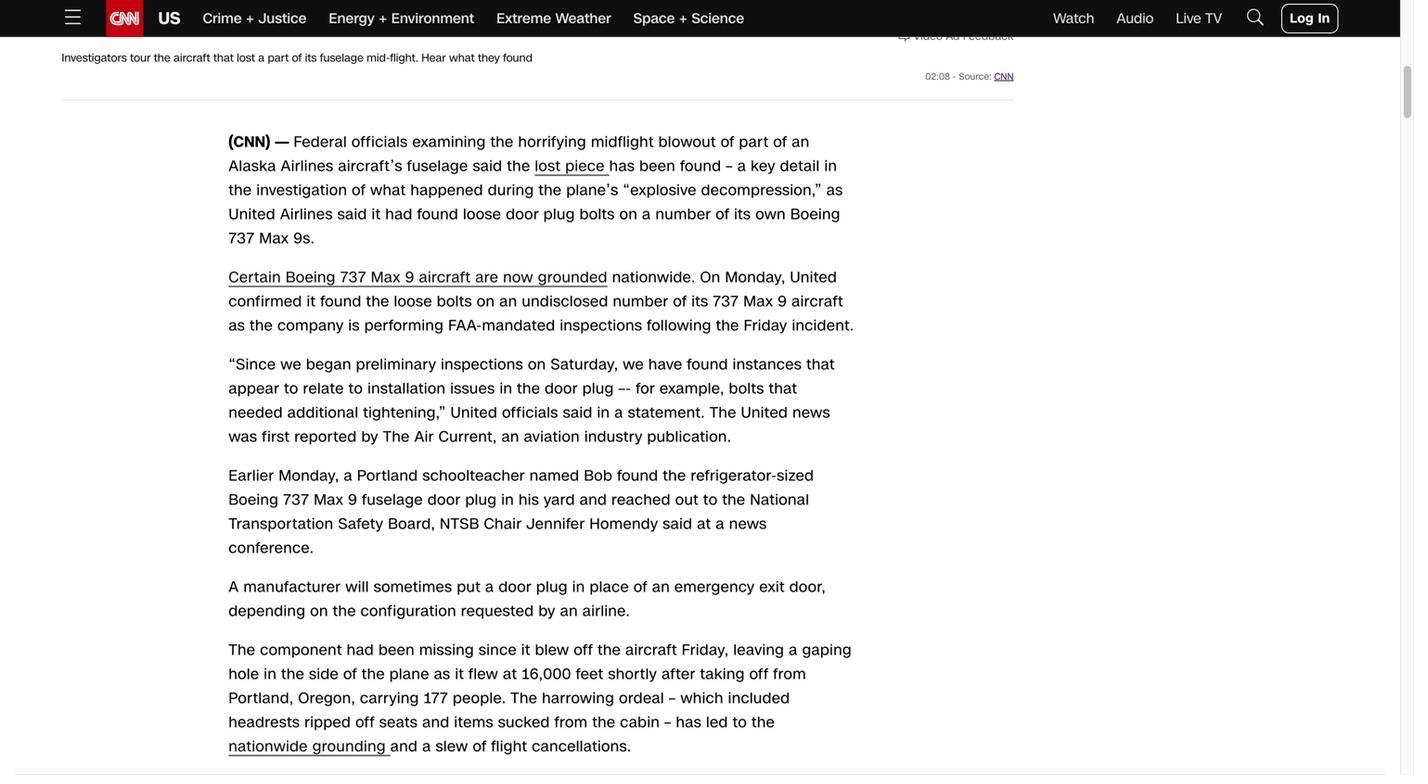 Task type: locate. For each thing, give the bounding box(es) containing it.
had down happened
[[385, 204, 413, 225]]

had inside the component had been missing since it blew off the aircraft friday, leaving a gaping hole in the side of the plane as it flew at 16,000 feet shortly after taking off from portland, oregon, carrying 177 people. the harrowing ordeal – which included headrests ripped off seats and items sucked from the cabin – has led to the nationwide grounding and a slew of flight cancellations.
[[347, 640, 374, 661]]

began
[[306, 355, 351, 375]]

found inside nationwide. on monday, united confirmed it found the loose bolts on an undisclosed number of its 737 max 9 aircraft as the company is performing faa-mandated inspections following the friday incident.
[[320, 291, 361, 312]]

2 horizontal spatial boeing
[[790, 204, 840, 225]]

said
[[473, 156, 502, 177], [337, 204, 367, 225], [563, 403, 593, 424], [663, 514, 692, 535]]

airlines up the investigation
[[281, 156, 334, 177]]

air
[[414, 427, 434, 448]]

found
[[503, 50, 532, 66], [680, 156, 721, 177], [417, 204, 458, 225], [320, 291, 361, 312], [687, 355, 728, 375], [617, 466, 658, 487]]

plug down the schoolteacher
[[465, 490, 497, 511]]

faa-
[[448, 316, 482, 336]]

monday, inside earlier monday, a portland schoolteacher named bob found the refrigerator-sized boeing 737 max 9 fuselage door plug in his yard and reached out to the national transportation safety board, ntsb chair jennifer homendy said at a news conference.
[[279, 466, 339, 487]]

inspections inside nationwide. on monday, united confirmed it found the loose bolts on an undisclosed number of its 737 max 9 aircraft as the company is performing faa-mandated inspections following the friday incident.
[[560, 316, 642, 336]]

detail
[[780, 156, 820, 177]]

inspections up 'saturday,'
[[560, 316, 642, 336]]

0 vertical spatial that
[[213, 50, 234, 66]]

in left his
[[501, 490, 514, 511]]

0 vertical spatial number
[[655, 204, 711, 225]]

grounded
[[538, 267, 608, 288]]

door up ntsb
[[428, 490, 461, 511]]

we left began in the left top of the page
[[280, 355, 302, 375]]

been inside the component had been missing since it blew off the aircraft friday, leaving a gaping hole in the side of the plane as it flew at 16,000 feet shortly after taking off from portland, oregon, carrying 177 people. the harrowing ordeal – which included headrests ripped off seats and items sucked from the cabin – has led to the nationwide grounding and a slew of flight cancellations.
[[379, 640, 415, 661]]

component
[[260, 640, 342, 661]]

1 horizontal spatial its
[[691, 291, 708, 312]]

from down harrowing
[[554, 713, 588, 734]]

bolts down the plane's
[[580, 204, 615, 225]]

"explosive
[[623, 180, 697, 201]]

the up sucked
[[511, 689, 537, 709]]

0 vertical spatial loose
[[463, 204, 501, 225]]

0 horizontal spatial cnn
[[233, 132, 265, 153]]

by up blew
[[538, 601, 555, 622]]

the down example,
[[710, 403, 736, 424]]

1 horizontal spatial from
[[773, 664, 806, 685]]

on down "explosive
[[619, 204, 638, 225]]

0 horizontal spatial been
[[379, 640, 415, 661]]

a inside "since we began preliminary inspections on saturday, we have found instances that appear to relate to installation issues in the door plug –- for example, bolts that needed additional tightening," united officials said in a statement. the united news was first reported by the air current, an aviation industry publication.
[[614, 403, 623, 424]]

max inside earlier monday, a portland schoolteacher named bob found the refrigerator-sized boeing 737 max 9 fuselage door plug in his yard and reached out to the national transportation safety board, ntsb chair jennifer homendy said at a news conference.
[[314, 490, 344, 511]]

the inside video ad feedback investigators tour the aircraft that lost a part of its fuselage mid-flight. hear what they found 02:08 - source: cnn
[[154, 50, 170, 66]]

now
[[503, 267, 533, 288]]

1 horizontal spatial by
[[538, 601, 555, 622]]

on inside has been found – a key detail in the investigation of what happened during the plane's "explosive decompression," as united airlines said it had found loose door plug bolts on a number of its own boeing 737 max 9s.
[[619, 204, 638, 225]]

1 horizontal spatial news
[[792, 403, 830, 424]]

1 vertical spatial lost
[[535, 156, 561, 177]]

2 horizontal spatial and
[[580, 490, 607, 511]]

loose
[[463, 204, 501, 225], [394, 291, 432, 312]]

by down the tightening,"
[[361, 427, 378, 448]]

monday,
[[725, 267, 786, 288], [279, 466, 339, 487]]

taking
[[700, 664, 745, 685]]

at right flew
[[503, 664, 517, 685]]

fuselage down portland
[[362, 490, 423, 511]]

its inside video ad feedback investigators tour the aircraft that lost a part of its fuselage mid-flight. hear what they found 02:08 - source: cnn
[[305, 50, 317, 66]]

side
[[309, 664, 339, 685]]

an up detail
[[792, 132, 810, 153]]

federal officials examining the horrifying midflight blowout of part of an alaska airlines aircraft's fuselage said the
[[229, 132, 810, 177]]

in inside the component had been missing since it blew off the aircraft friday, leaving a gaping hole in the side of the plane as it flew at 16,000 feet shortly after taking off from portland, oregon, carrying 177 people. the harrowing ordeal – which included headrests ripped off seats and items sucked from the cabin – has led to the nationwide grounding and a slew of flight cancellations.
[[264, 664, 277, 685]]

1 horizontal spatial off
[[574, 640, 593, 661]]

1 horizontal spatial as
[[434, 664, 450, 685]]

1 vertical spatial 9
[[778, 291, 787, 312]]

part down justice
[[268, 50, 289, 66]]

on down mandated
[[528, 355, 546, 375]]

found up example,
[[687, 355, 728, 375]]

1 horizontal spatial inspections
[[560, 316, 642, 336]]

part inside the federal officials examining the horrifying midflight blowout of part of an alaska airlines aircraft's fuselage said the
[[739, 132, 769, 153]]

0 vertical spatial –
[[726, 156, 733, 177]]

an inside the federal officials examining the horrifying midflight blowout of part of an alaska airlines aircraft's fuselage said the
[[792, 132, 810, 153]]

number inside nationwide. on monday, united confirmed it found the loose bolts on an undisclosed number of its 737 max 9 aircraft as the company is performing faa-mandated inspections following the friday incident.
[[613, 291, 668, 312]]

0 horizontal spatial monday,
[[279, 466, 339, 487]]

shortly
[[608, 664, 657, 685]]

of up key
[[773, 132, 787, 153]]

aircraft up shortly
[[625, 640, 677, 661]]

max inside has been found – a key detail in the investigation of what happened during the plane's "explosive decompression," as united airlines said it had found loose door plug bolts on a number of its own boeing 737 max 9s.
[[259, 228, 289, 249]]

what down aircraft's
[[370, 180, 406, 201]]

part up key
[[739, 132, 769, 153]]

1 vertical spatial that
[[806, 355, 835, 375]]

cnn
[[994, 70, 1014, 83], [233, 132, 265, 153]]

oregon,
[[298, 689, 355, 709]]

that down incident.
[[806, 355, 835, 375]]

aircraft's
[[338, 156, 402, 177]]

1 horizontal spatial has
[[676, 713, 701, 734]]

jennifer
[[526, 514, 585, 535]]

inspections up the "issues"
[[441, 355, 523, 375]]

door,
[[789, 577, 826, 598]]

2 horizontal spatial 9
[[778, 291, 787, 312]]

us
[[158, 7, 180, 30]]

0 vertical spatial bolts
[[580, 204, 615, 225]]

they
[[478, 50, 500, 66]]

nationwide.
[[612, 267, 695, 288]]

of down aircraft's
[[352, 180, 366, 201]]

part inside video ad feedback investigators tour the aircraft that lost a part of its fuselage mid-flight. hear what they found 02:08 - source: cnn
[[268, 50, 289, 66]]

1 vertical spatial off
[[749, 664, 769, 685]]

plug
[[544, 204, 575, 225], [582, 379, 614, 400], [465, 490, 497, 511], [536, 577, 568, 598]]

an down now
[[499, 291, 517, 312]]

officials up aircraft's
[[352, 132, 408, 153]]

02:08
[[925, 70, 950, 83]]

0 horizontal spatial has
[[609, 156, 635, 177]]

1 horizontal spatial part
[[739, 132, 769, 153]]

news inside "since we began preliminary inspections on saturday, we have found instances that appear to relate to installation issues in the door plug –- for example, bolts that needed additional tightening," united officials said in a statement. the united news was first reported by the air current, an aviation industry publication.
[[792, 403, 830, 424]]

industry
[[584, 427, 643, 448]]

what left they
[[449, 50, 475, 66]]

in right detail
[[824, 156, 837, 177]]

1 vertical spatial has
[[676, 713, 701, 734]]

in right the "issues"
[[500, 379, 512, 400]]

what inside video ad feedback investigators tour the aircraft that lost a part of its fuselage mid-flight. hear what they found 02:08 - source: cnn
[[449, 50, 475, 66]]

1 horizontal spatial officials
[[502, 403, 558, 424]]

said inside earlier monday, a portland schoolteacher named bob found the refrigerator-sized boeing 737 max 9 fuselage door plug in his yard and reached out to the national transportation safety board, ntsb chair jennifer homendy said at a news conference.
[[663, 514, 692, 535]]

0 vertical spatial has
[[609, 156, 635, 177]]

a left key
[[737, 156, 746, 177]]

1 horizontal spatial cnn
[[994, 70, 1014, 83]]

needed
[[229, 403, 283, 424]]

737 up is
[[340, 267, 366, 288]]

monday, inside nationwide. on monday, united confirmed it found the loose bolts on an undisclosed number of its 737 max 9 aircraft as the company is performing faa-mandated inspections following the friday incident.
[[725, 267, 786, 288]]

bolts down the instances
[[729, 379, 764, 400]]

cnn right source:
[[994, 70, 1014, 83]]

1 vertical spatial part
[[739, 132, 769, 153]]

-
[[953, 70, 956, 83]]

airlines inside the federal officials examining the horrifying midflight blowout of part of an alaska airlines aircraft's fuselage said the
[[281, 156, 334, 177]]

we up –-
[[623, 355, 644, 375]]

1 horizontal spatial bolts
[[580, 204, 615, 225]]

loose down "certain boeing 737 max 9 aircraft are now grounded"
[[394, 291, 432, 312]]

9 up safety
[[348, 490, 357, 511]]

united down alaska
[[229, 204, 276, 225]]

0 vertical spatial news
[[792, 403, 830, 424]]

0 vertical spatial inspections
[[560, 316, 642, 336]]

was
[[229, 427, 257, 448]]

+ for crime
[[246, 9, 254, 28]]

from
[[773, 664, 806, 685], [554, 713, 588, 734]]

airlines
[[281, 156, 334, 177], [280, 204, 333, 225]]

0 vertical spatial monday,
[[725, 267, 786, 288]]

2 vertical spatial its
[[691, 291, 708, 312]]

been up plane
[[379, 640, 415, 661]]

0 vertical spatial by
[[361, 427, 378, 448]]

loose inside nationwide. on monday, united confirmed it found the loose bolts on an undisclosed number of its 737 max 9 aircraft as the company is performing faa-mandated inspections following the friday incident.
[[394, 291, 432, 312]]

news down national
[[729, 514, 767, 535]]

0 horizontal spatial what
[[370, 180, 406, 201]]

video player region
[[62, 0, 1014, 25]]

2 vertical spatial 9
[[348, 490, 357, 511]]

as inside nationwide. on monday, united confirmed it found the loose bolts on an undisclosed number of its 737 max 9 aircraft as the company is performing faa-mandated inspections following the friday incident.
[[229, 316, 245, 336]]

lost down crime + justice
[[237, 50, 255, 66]]

1 vertical spatial officials
[[502, 403, 558, 424]]

2 + from the left
[[379, 9, 387, 28]]

news up sized
[[792, 403, 830, 424]]

from up included on the right of the page
[[773, 664, 806, 685]]

1 horizontal spatial lost
[[535, 156, 561, 177]]

earlier monday, a portland schoolteacher named bob found the refrigerator-sized boeing 737 max 9 fuselage door plug in his yard and reached out to the national transportation safety board, ntsb chair jennifer homendy said at a news conference.
[[229, 466, 814, 559]]

1 vertical spatial number
[[613, 291, 668, 312]]

9
[[405, 267, 414, 288], [778, 291, 787, 312], [348, 490, 357, 511]]

off up feet at the bottom of the page
[[574, 640, 593, 661]]

2 vertical spatial boeing
[[229, 490, 279, 511]]

and down bob
[[580, 490, 607, 511]]

the inside "since we began preliminary inspections on saturday, we have found instances that appear to relate to installation issues in the door plug –- for example, bolts that needed additional tightening," united officials said in a statement. the united news was first reported by the air current, an aviation industry publication.
[[517, 379, 540, 400]]

0 horizontal spatial 9
[[348, 490, 357, 511]]

2 vertical spatial and
[[390, 737, 418, 758]]

in
[[824, 156, 837, 177], [500, 379, 512, 400], [597, 403, 610, 424], [501, 490, 514, 511], [572, 577, 585, 598], [264, 664, 277, 685]]

found up is
[[320, 291, 361, 312]]

inspections
[[560, 316, 642, 336], [441, 355, 523, 375]]

1 horizontal spatial monday,
[[725, 267, 786, 288]]

of inside video ad feedback investigators tour the aircraft that lost a part of its fuselage mid-flight. hear what they found 02:08 - source: cnn
[[292, 50, 302, 66]]

will
[[345, 577, 369, 598]]

mid-
[[367, 50, 390, 66]]

aircraft inside nationwide. on monday, united confirmed it found the loose bolts on an undisclosed number of its 737 max 9 aircraft as the company is performing faa-mandated inspections following the friday incident.
[[792, 291, 843, 312]]

aircraft inside the component had been missing since it blew off the aircraft friday, leaving a gaping hole in the side of the plane as it flew at 16,000 feet shortly after taking off from portland, oregon, carrying 177 people. the harrowing ordeal – which included headrests ripped off seats and items sucked from the cabin – has led to the nationwide grounding and a slew of flight cancellations.
[[625, 640, 677, 661]]

door up the requested
[[499, 577, 532, 598]]

9 inside earlier monday, a portland schoolteacher named bob found the refrigerator-sized boeing 737 max 9 fuselage door plug in his yard and reached out to the national transportation safety board, ntsb chair jennifer homendy said at a news conference.
[[348, 490, 357, 511]]

its down justice
[[305, 50, 317, 66]]

lost piece
[[535, 156, 609, 177]]

aircraft
[[174, 50, 210, 66], [419, 267, 471, 288], [792, 291, 843, 312], [625, 640, 677, 661]]

boeing inside earlier monday, a portland schoolteacher named bob found the refrigerator-sized boeing 737 max 9 fuselage door plug in his yard and reached out to the national transportation safety board, ntsb chair jennifer homendy said at a news conference.
[[229, 490, 279, 511]]

sometimes
[[374, 577, 452, 598]]

plug inside a manufacturer will sometimes put a door plug in place of an emergency exit door, depending on the configuration requested by an airline.
[[536, 577, 568, 598]]

a up industry
[[614, 403, 623, 424]]

cnn link
[[994, 70, 1014, 83]]

0 horizontal spatial loose
[[394, 291, 432, 312]]

1 vertical spatial loose
[[394, 291, 432, 312]]

9 up friday on the right top of page
[[778, 291, 787, 312]]

0 horizontal spatial bolts
[[437, 291, 472, 312]]

0 vertical spatial fuselage
[[320, 50, 364, 66]]

and down seats
[[390, 737, 418, 758]]

in up portland,
[[264, 664, 277, 685]]

0 horizontal spatial by
[[361, 427, 378, 448]]

1 vertical spatial fuselage
[[407, 156, 468, 177]]

chair
[[484, 514, 522, 535]]

a manufacturer will sometimes put a door plug in place of an emergency exit door, depending on the configuration requested by an airline.
[[229, 577, 826, 622]]

watch link
[[1053, 9, 1094, 28]]

+ right "energy"
[[379, 9, 387, 28]]

as right 'decompression,"'
[[826, 180, 843, 201]]

of down items
[[473, 737, 487, 758]]

1 horizontal spatial at
[[697, 514, 711, 535]]

a inside a manufacturer will sometimes put a door plug in place of an emergency exit door, depending on the configuration requested by an airline.
[[485, 577, 494, 598]]

found down happened
[[417, 204, 458, 225]]

0 vertical spatial had
[[385, 204, 413, 225]]

fuselage inside the federal officials examining the horrifying midflight blowout of part of an alaska airlines aircraft's fuselage said the
[[407, 156, 468, 177]]

1 horizontal spatial what
[[449, 50, 475, 66]]

search icon image
[[1244, 6, 1267, 28]]

plug left place
[[536, 577, 568, 598]]

people.
[[453, 689, 506, 709]]

fuselage
[[320, 50, 364, 66], [407, 156, 468, 177], [362, 490, 423, 511]]

as inside has been found – a key detail in the investigation of what happened during the plane's "explosive decompression," as united airlines said it had found loose door plug bolts on a number of its own boeing 737 max 9s.
[[826, 180, 843, 201]]

yard
[[544, 490, 575, 511]]

bolts inside has been found – a key detail in the investigation of what happened during the plane's "explosive decompression," as united airlines said it had found loose door plug bolts on a number of its own boeing 737 max 9s.
[[580, 204, 615, 225]]

0 horizontal spatial news
[[729, 514, 767, 535]]

3 + from the left
[[679, 9, 687, 28]]

nationwide grounding link
[[229, 737, 390, 758]]

number down "explosive
[[655, 204, 711, 225]]

decompression,"
[[701, 180, 822, 201]]

1 horizontal spatial that
[[769, 379, 797, 400]]

led
[[706, 713, 728, 734]]

lost down horrifying
[[535, 156, 561, 177]]

as down missing
[[434, 664, 450, 685]]

of inside nationwide. on monday, united confirmed it found the loose bolts on an undisclosed number of its 737 max 9 aircraft as the company is performing faa-mandated inspections following the friday incident.
[[673, 291, 687, 312]]

ordeal
[[619, 689, 664, 709]]

has down midflight
[[609, 156, 635, 177]]

united down the instances
[[741, 403, 788, 424]]

0 vertical spatial its
[[305, 50, 317, 66]]

0 vertical spatial 9
[[405, 267, 414, 288]]

0 horizontal spatial had
[[347, 640, 374, 661]]

conference.
[[229, 538, 314, 559]]

ad
[[946, 28, 960, 44]]

2 vertical spatial as
[[434, 664, 450, 685]]

0 horizontal spatial boeing
[[229, 490, 279, 511]]

0 vertical spatial part
[[268, 50, 289, 66]]

737 inside has been found – a key detail in the investigation of what happened during the plane's "explosive decompression," as united airlines said it had found loose door plug bolts on a number of its own boeing 737 max 9s.
[[229, 228, 255, 249]]

1 vertical spatial by
[[538, 601, 555, 622]]

off up included on the right of the page
[[749, 664, 769, 685]]

friday,
[[682, 640, 729, 661]]

1 vertical spatial at
[[503, 664, 517, 685]]

aircraft up incident.
[[792, 291, 843, 312]]

0 horizontal spatial lost
[[237, 50, 255, 66]]

1 horizontal spatial we
[[623, 355, 644, 375]]

its left own at the top
[[734, 204, 751, 225]]

of down 'decompression,"'
[[716, 204, 729, 225]]

1 vertical spatial as
[[229, 316, 245, 336]]

1 vertical spatial bolts
[[437, 291, 472, 312]]

company
[[277, 316, 344, 336]]

737 inside nationwide. on monday, united confirmed it found the loose bolts on an undisclosed number of its 737 max 9 aircraft as the company is performing faa-mandated inspections following the friday incident.
[[713, 291, 739, 312]]

bob
[[584, 466, 613, 487]]

max left 9s.
[[259, 228, 289, 249]]

boeing right own at the top
[[790, 204, 840, 225]]

found inside "since we began preliminary inspections on saturday, we have found instances that appear to relate to installation issues in the door plug –- for example, bolts that needed additional tightening," united officials said in a statement. the united news was first reported by the air current, an aviation industry publication.
[[687, 355, 728, 375]]

it
[[372, 204, 381, 225], [307, 291, 316, 312], [521, 640, 530, 661], [455, 664, 464, 685]]

0 horizontal spatial inspections
[[441, 355, 523, 375]]

fuselage inside video ad feedback investigators tour the aircraft that lost a part of its fuselage mid-flight. hear what they found 02:08 - source: cnn
[[320, 50, 364, 66]]

0 horizontal spatial part
[[268, 50, 289, 66]]

1 vertical spatial from
[[554, 713, 588, 734]]

2 horizontal spatial bolts
[[729, 379, 764, 400]]

hole
[[229, 664, 259, 685]]

737 up certain at left top
[[229, 228, 255, 249]]

of down justice
[[292, 50, 302, 66]]

that down crime
[[213, 50, 234, 66]]

in left place
[[572, 577, 585, 598]]

in inside has been found – a key detail in the investigation of what happened during the plane's "explosive decompression," as united airlines said it had found loose door plug bolts on a number of its own boeing 737 max 9s.
[[824, 156, 837, 177]]

crime + justice
[[203, 9, 307, 28]]

1 horizontal spatial 9
[[405, 267, 414, 288]]

0 horizontal spatial +
[[246, 9, 254, 28]]

that down the instances
[[769, 379, 797, 400]]

to inside the component had been missing since it blew off the aircraft friday, leaving a gaping hole in the side of the plane as it flew at 16,000 feet shortly after taking off from portland, oregon, carrying 177 people. the harrowing ordeal – which included headrests ripped off seats and items sucked from the cabin – has led to the nationwide grounding and a slew of flight cancellations.
[[733, 713, 747, 734]]

flew
[[469, 664, 498, 685]]

refrigerator-
[[691, 466, 777, 487]]

on down are
[[477, 291, 495, 312]]

alaska
[[229, 156, 276, 177]]

said inside "since we began preliminary inspections on saturday, we have found instances that appear to relate to installation issues in the door plug –- for example, bolts that needed additional tightening," united officials said in a statement. the united news was first reported by the air current, an aviation industry publication.
[[563, 403, 593, 424]]

plug inside has been found – a key detail in the investigation of what happened during the plane's "explosive decompression," as united airlines said it had found loose door plug bolts on a number of its own boeing 737 max 9s.
[[544, 204, 575, 225]]

blew
[[535, 640, 569, 661]]

its inside nationwide. on monday, united confirmed it found the loose bolts on an undisclosed number of its 737 max 9 aircraft as the company is performing faa-mandated inspections following the friday incident.
[[691, 291, 708, 312]]

– inside has been found – a key detail in the investigation of what happened during the plane's "explosive decompression," as united airlines said it had found loose door plug bolts on a number of its own boeing 737 max 9s.
[[726, 156, 733, 177]]

0 vertical spatial as
[[826, 180, 843, 201]]

0 vertical spatial officials
[[352, 132, 408, 153]]

1 vertical spatial airlines
[[280, 204, 333, 225]]

fuselage left mid-
[[320, 50, 364, 66]]

united up incident.
[[790, 267, 837, 288]]

– down after
[[669, 689, 676, 709]]

1 vertical spatial boeing
[[286, 267, 336, 288]]

0 vertical spatial boeing
[[790, 204, 840, 225]]

environment
[[391, 9, 474, 28]]

what
[[449, 50, 475, 66], [370, 180, 406, 201]]

airlines up 9s.
[[280, 204, 333, 225]]

the component had been missing since it blew off the aircraft friday, leaving a gaping hole in the side of the plane as it flew at 16,000 feet shortly after taking off from portland, oregon, carrying 177 people. the harrowing ordeal – which included headrests ripped off seats and items sucked from the cabin – has led to the nationwide grounding and a slew of flight cancellations.
[[229, 640, 852, 758]]

0 vertical spatial cnn
[[994, 70, 1014, 83]]

had
[[385, 204, 413, 225], [347, 640, 374, 661]]

2 vertical spatial fuselage
[[362, 490, 423, 511]]

door down 'saturday,'
[[545, 379, 578, 400]]

out
[[675, 490, 699, 511]]

since
[[479, 640, 517, 661]]

0 horizontal spatial officials
[[352, 132, 408, 153]]

0 horizontal spatial and
[[390, 737, 418, 758]]

officials up aviation
[[502, 403, 558, 424]]

audio link
[[1117, 9, 1154, 28]]

1 + from the left
[[246, 9, 254, 28]]

its inside has been found – a key detail in the investigation of what happened during the plane's "explosive decompression," as united airlines said it had found loose door plug bolts on a number of its own boeing 737 max 9s.
[[734, 204, 751, 225]]

2 horizontal spatial as
[[826, 180, 843, 201]]

0 vertical spatial at
[[697, 514, 711, 535]]

1 vertical spatial monday,
[[279, 466, 339, 487]]

found down blowout
[[680, 156, 721, 177]]

0 horizontal spatial off
[[355, 713, 375, 734]]

1 vertical spatial news
[[729, 514, 767, 535]]

reported
[[294, 427, 357, 448]]

number down 'nationwide.'
[[613, 291, 668, 312]]

by inside "since we began preliminary inspections on saturday, we have found instances that appear to relate to installation issues in the door plug –- for example, bolts that needed additional tightening," united officials said in a statement. the united news was first reported by the air current, an aviation industry publication.
[[361, 427, 378, 448]]

+ for energy
[[379, 9, 387, 28]]

+ right space
[[679, 9, 687, 28]]

on inside a manufacturer will sometimes put a door plug in place of an emergency exit door, depending on the configuration requested by an airline.
[[310, 601, 328, 622]]

tv
[[1205, 9, 1222, 28]]

to inside earlier monday, a portland schoolteacher named bob found the refrigerator-sized boeing 737 max 9 fuselage door plug in his yard and reached out to the national transportation safety board, ntsb chair jennifer homendy said at a news conference.
[[703, 490, 718, 511]]

said up aviation
[[563, 403, 593, 424]]

0 vertical spatial been
[[639, 156, 676, 177]]

said inside has been found – a key detail in the investigation of what happened during the plane's "explosive decompression," as united airlines said it had found loose door plug bolts on a number of its own boeing 737 max 9s.
[[337, 204, 367, 225]]

are
[[475, 267, 498, 288]]

said up during
[[473, 156, 502, 177]]

a down crime + justice
[[258, 50, 265, 66]]

audio
[[1117, 9, 1154, 28]]

0 horizontal spatial we
[[280, 355, 302, 375]]

found inside video ad feedback investigators tour the aircraft that lost a part of its fuselage mid-flight. hear what they found 02:08 - source: cnn
[[503, 50, 532, 66]]

energy + environment
[[329, 9, 474, 28]]

it inside nationwide. on monday, united confirmed it found the loose bolts on an undisclosed number of its 737 max 9 aircraft as the company is performing faa-mandated inspections following the friday incident.
[[307, 291, 316, 312]]

0 horizontal spatial that
[[213, 50, 234, 66]]

as inside the component had been missing since it blew off the aircraft friday, leaving a gaping hole in the side of the plane as it flew at 16,000 feet shortly after taking off from portland, oregon, carrying 177 people. the harrowing ordeal – which included headrests ripped off seats and items sucked from the cabin – has led to the nationwide grounding and a slew of flight cancellations.
[[434, 664, 450, 685]]

it up company
[[307, 291, 316, 312]]

united down the "issues"
[[451, 403, 497, 424]]

1 horizontal spatial +
[[379, 9, 387, 28]]

first
[[262, 427, 290, 448]]

at down out
[[697, 514, 711, 535]]

2 vertical spatial off
[[355, 713, 375, 734]]

of right place
[[634, 577, 647, 598]]



Task type: describe. For each thing, give the bounding box(es) containing it.
door inside earlier monday, a portland schoolteacher named bob found the refrigerator-sized boeing 737 max 9 fuselage door plug in his yard and reached out to the national transportation safety board, ntsb chair jennifer homendy said at a news conference.
[[428, 490, 461, 511]]

performing
[[364, 316, 444, 336]]

ripped
[[304, 713, 351, 734]]

ntsb
[[440, 514, 479, 535]]

key
[[751, 156, 775, 177]]

statement.
[[628, 403, 705, 424]]

issues
[[450, 379, 495, 400]]

video ad feedback investigators tour the aircraft that lost a part of its fuselage mid-flight. hear what they found 02:08 - source: cnn
[[62, 28, 1014, 83]]

737 inside earlier monday, a portland schoolteacher named bob found the refrigerator-sized boeing 737 max 9 fuselage door plug in his yard and reached out to the national transportation safety board, ntsb chair jennifer homendy said at a news conference.
[[283, 490, 309, 511]]

example,
[[660, 379, 724, 400]]

the inside a manufacturer will sometimes put a door plug in place of an emergency exit door, depending on the configuration requested by an airline.
[[333, 601, 356, 622]]

blowout
[[658, 132, 716, 153]]

in
[[1318, 9, 1330, 27]]

missing
[[419, 640, 474, 661]]

—
[[275, 132, 289, 153]]

lost piece link
[[535, 156, 609, 177]]

watch
[[1053, 9, 1094, 28]]

cnn —
[[233, 132, 294, 153]]

door inside a manufacturer will sometimes put a door plug in place of an emergency exit door, depending on the configuration requested by an airline.
[[499, 577, 532, 598]]

2 we from the left
[[623, 355, 644, 375]]

headrests
[[229, 713, 300, 734]]

live
[[1176, 9, 1201, 28]]

of right blowout
[[721, 132, 734, 153]]

a left gaping on the bottom right of page
[[789, 640, 798, 661]]

cnn inside video ad feedback investigators tour the aircraft that lost a part of its fuselage mid-flight. hear what they found 02:08 - source: cnn
[[994, 70, 1014, 83]]

slew
[[436, 737, 468, 758]]

inspections inside "since we began preliminary inspections on saturday, we have found instances that appear to relate to installation issues in the door plug –- for example, bolts that needed additional tightening," united officials said in a statement. the united news was first reported by the air current, an aviation industry publication.
[[441, 355, 523, 375]]

place
[[590, 577, 629, 598]]

on inside "since we began preliminary inspections on saturday, we have found instances that appear to relate to installation issues in the door plug –- for example, bolts that needed additional tightening," united officials said in a statement. the united news was first reported by the air current, an aviation industry publication.
[[528, 355, 546, 375]]

at inside the component had been missing since it blew off the aircraft friday, leaving a gaping hole in the side of the plane as it flew at 16,000 feet shortly after taking off from portland, oregon, carrying 177 people. the harrowing ordeal – which included headrests ripped off seats and items sucked from the cabin – has led to the nationwide grounding and a slew of flight cancellations.
[[503, 664, 517, 685]]

plane's
[[566, 180, 618, 201]]

configuration
[[361, 601, 456, 622]]

weather
[[555, 9, 611, 28]]

a down "explosive
[[642, 204, 651, 225]]

loose inside has been found – a key detail in the investigation of what happened during the plane's "explosive decompression," as united airlines said it had found loose door plug bolts on a number of its own boeing 737 max 9s.
[[463, 204, 501, 225]]

items
[[454, 713, 493, 734]]

tightening,"
[[363, 403, 446, 424]]

2 horizontal spatial that
[[806, 355, 835, 375]]

that inside video ad feedback investigators tour the aircraft that lost a part of its fuselage mid-flight. hear what they found 02:08 - source: cnn
[[213, 50, 234, 66]]

harrowing
[[542, 689, 614, 709]]

feet
[[576, 664, 604, 685]]

united inside nationwide. on monday, united confirmed it found the loose bolts on an undisclosed number of its 737 max 9 aircraft as the company is performing faa-mandated inspections following the friday incident.
[[790, 267, 837, 288]]

officials inside "since we began preliminary inspections on saturday, we have found instances that appear to relate to installation issues in the door plug –- for example, bolts that needed additional tightening," united officials said in a statement. the united news was first reported by the air current, an aviation industry publication.
[[502, 403, 558, 424]]

had inside has been found – a key detail in the investigation of what happened during the plane's "explosive decompression," as united airlines said it had found loose door plug bolts on a number of its own boeing 737 max 9s.
[[385, 204, 413, 225]]

certain
[[229, 267, 281, 288]]

flight
[[491, 737, 527, 758]]

incident.
[[792, 316, 854, 336]]

in inside earlier monday, a portland schoolteacher named bob found the refrigerator-sized boeing 737 max 9 fuselage door plug in his yard and reached out to the national transportation safety board, ntsb chair jennifer homendy said at a news conference.
[[501, 490, 514, 511]]

of inside a manufacturer will sometimes put a door plug in place of an emergency exit door, depending on the configuration requested by an airline.
[[634, 577, 647, 598]]

portland
[[357, 466, 418, 487]]

space
[[633, 9, 675, 28]]

live tv link
[[1176, 9, 1222, 28]]

"since we began preliminary inspections on saturday, we have found instances that appear to relate to installation issues in the door plug –- for example, bolts that needed additional tightening," united officials said in a statement. the united news was first reported by the air current, an aviation industry publication.
[[229, 355, 835, 448]]

aircraft left are
[[419, 267, 471, 288]]

at inside earlier monday, a portland schoolteacher named bob found the refrigerator-sized boeing 737 max 9 fuselage door plug in his yard and reached out to the national transportation safety board, ntsb chair jennifer homendy said at a news conference.
[[697, 514, 711, 535]]

found inside earlier monday, a portland schoolteacher named bob found the refrigerator-sized boeing 737 max 9 fuselage door plug in his yard and reached out to the national transportation safety board, ntsb chair jennifer homendy said at a news conference.
[[617, 466, 658, 487]]

an inside nationwide. on monday, united confirmed it found the loose bolts on an undisclosed number of its 737 max 9 aircraft as the company is performing faa-mandated inspections following the friday incident.
[[499, 291, 517, 312]]

9 inside nationwide. on monday, united confirmed it found the loose bolts on an undisclosed number of its 737 max 9 aircraft as the company is performing faa-mandated inspections following the friday incident.
[[778, 291, 787, 312]]

boeing inside has been found – a key detail in the investigation of what happened during the plane's "explosive decompression," as united airlines said it had found loose door plug bolts on a number of its own boeing 737 max 9s.
[[790, 204, 840, 225]]

177
[[424, 689, 448, 709]]

certain boeing 737 max 9 aircraft are now grounded
[[229, 267, 608, 288]]

bolts inside nationwide. on monday, united confirmed it found the loose bolts on an undisclosed number of its 737 max 9 aircraft as the company is performing faa-mandated inspections following the friday incident.
[[437, 291, 472, 312]]

it left blew
[[521, 640, 530, 661]]

united inside has been found – a key detail in the investigation of what happened during the plane's "explosive decompression," as united airlines said it had found loose door plug bolts on a number of its own boeing 737 max 9s.
[[229, 204, 276, 225]]

seats
[[379, 713, 418, 734]]

what inside has been found – a key detail in the investigation of what happened during the plane's "explosive decompression," as united airlines said it had found loose door plug bolts on a number of its own boeing 737 max 9s.
[[370, 180, 406, 201]]

confirmed
[[229, 291, 302, 312]]

federal
[[294, 132, 347, 153]]

2 vertical spatial that
[[769, 379, 797, 400]]

aircraft inside video ad feedback investigators tour the aircraft that lost a part of its fuselage mid-flight. hear what they found 02:08 - source: cnn
[[174, 50, 210, 66]]

officials inside the federal officials examining the horrifying midflight blowout of part of an alaska airlines aircraft's fuselage said the
[[352, 132, 408, 153]]

horrifying
[[518, 132, 586, 153]]

science
[[692, 9, 744, 28]]

extreme weather link
[[497, 0, 611, 37]]

1 we from the left
[[280, 355, 302, 375]]

+ for space
[[679, 9, 687, 28]]

a down the refrigerator-
[[716, 514, 725, 535]]

max inside nationwide. on monday, united confirmed it found the loose bolts on an undisclosed number of its 737 max 9 aircraft as the company is performing faa-mandated inspections following the friday incident.
[[743, 291, 773, 312]]

it left flew
[[455, 664, 464, 685]]

to left relate
[[284, 379, 298, 400]]

an inside "since we began preliminary inspections on saturday, we have found instances that appear to relate to installation issues in the door plug –- for example, bolts that needed additional tightening," united officials said in a statement. the united news was first reported by the air current, an aviation industry publication.
[[501, 427, 519, 448]]

on inside nationwide. on monday, united confirmed it found the loose bolts on an undisclosed number of its 737 max 9 aircraft as the company is performing faa-mandated inspections following the friday incident.
[[477, 291, 495, 312]]

preliminary
[[356, 355, 436, 375]]

depending
[[229, 601, 306, 622]]

1 horizontal spatial boeing
[[286, 267, 336, 288]]

earlier
[[229, 466, 274, 487]]

the up hole
[[229, 640, 255, 661]]

fuselage inside earlier monday, a portland schoolteacher named bob found the refrigerator-sized boeing 737 max 9 fuselage door plug in his yard and reached out to the national transportation safety board, ntsb chair jennifer homendy said at a news conference.
[[362, 490, 423, 511]]

is
[[348, 316, 360, 336]]

plug inside "since we began preliminary inspections on saturday, we have found instances that appear to relate to installation issues in the door plug –- for example, bolts that needed additional tightening," united officials said in a statement. the united news was first reported by the air current, an aviation industry publication.
[[582, 379, 614, 400]]

"since
[[229, 355, 276, 375]]

cabin
[[620, 713, 660, 734]]

examining
[[412, 132, 486, 153]]

to right relate
[[349, 379, 363, 400]]

1 vertical spatial cnn
[[233, 132, 265, 153]]

been inside has been found – a key detail in the investigation of what happened during the plane's "explosive decompression," as united airlines said it had found loose door plug bolts on a number of its own boeing 737 max 9s.
[[639, 156, 676, 177]]

in inside a manufacturer will sometimes put a door plug in place of an emergency exit door, depending on the configuration requested by an airline.
[[572, 577, 585, 598]]

flight.
[[390, 50, 418, 66]]

friday
[[744, 316, 787, 336]]

plug inside earlier monday, a portland schoolteacher named bob found the refrigerator-sized boeing 737 max 9 fuselage door plug in his yard and reached out to the national transportation safety board, ntsb chair jennifer homendy said at a news conference.
[[465, 490, 497, 511]]

current,
[[439, 427, 497, 448]]

1 horizontal spatial and
[[422, 713, 450, 734]]

installation
[[368, 379, 446, 400]]

put
[[457, 577, 481, 598]]

of right side at bottom left
[[343, 664, 357, 685]]

reached
[[611, 490, 671, 511]]

on
[[700, 267, 720, 288]]

1 vertical spatial –
[[669, 689, 676, 709]]

exit
[[759, 577, 785, 598]]

a left portland
[[344, 466, 353, 487]]

an left airline.
[[560, 601, 578, 622]]

undisclosed
[[522, 291, 608, 312]]

a left the slew
[[422, 737, 431, 758]]

transportation
[[229, 514, 333, 535]]

and inside earlier monday, a portland schoolteacher named bob found the refrigerator-sized boeing 737 max 9 fuselage door plug in his yard and reached out to the national transportation safety board, ntsb chair jennifer homendy said at a news conference.
[[580, 490, 607, 511]]

by inside a manufacturer will sometimes put a door plug in place of an emergency exit door, depending on the configuration requested by an airline.
[[538, 601, 555, 622]]

sucked
[[498, 713, 550, 734]]

has been found – a key detail in the investigation of what happened during the plane's "explosive decompression," as united airlines said it had found loose door plug bolts on a number of its own boeing 737 max 9s.
[[229, 156, 843, 249]]

news inside earlier monday, a portland schoolteacher named bob found the refrigerator-sized boeing 737 max 9 fuselage door plug in his yard and reached out to the national transportation safety board, ntsb chair jennifer homendy said at a news conference.
[[729, 514, 767, 535]]

log in link
[[1281, 4, 1338, 33]]

open menu icon image
[[62, 6, 84, 28]]

a inside video ad feedback investigators tour the aircraft that lost a part of its fuselage mid-flight. hear what they found 02:08 - source: cnn
[[258, 50, 265, 66]]

number inside has been found – a key detail in the investigation of what happened during the plane's "explosive decompression," as united airlines said it had found loose door plug bolts on a number of its own boeing 737 max 9s.
[[655, 204, 711, 225]]

max up performing
[[371, 267, 401, 288]]

during
[[488, 180, 534, 201]]

in up industry
[[597, 403, 610, 424]]

homendy
[[589, 514, 658, 535]]

an right place
[[652, 577, 670, 598]]

said inside the federal officials examining the horrifying midflight blowout of part of an alaska airlines aircraft's fuselage said the
[[473, 156, 502, 177]]

has inside has been found – a key detail in the investigation of what happened during the plane's "explosive decompression," as united airlines said it had found loose door plug bolts on a number of its own boeing 737 max 9s.
[[609, 156, 635, 177]]

airlines inside has been found – a key detail in the investigation of what happened during the plane's "explosive decompression," as united airlines said it had found loose door plug bolts on a number of its own boeing 737 max 9s.
[[280, 204, 333, 225]]

bolts inside "since we began preliminary inspections on saturday, we have found instances that appear to relate to installation issues in the door plug –- for example, bolts that needed additional tightening," united officials said in a statement. the united news was first reported by the air current, an aviation industry publication.
[[729, 379, 764, 400]]

the down the tightening,"
[[383, 427, 410, 448]]

2 vertical spatial –
[[664, 713, 671, 734]]

log in
[[1290, 9, 1330, 27]]

0 horizontal spatial from
[[554, 713, 588, 734]]

crime
[[203, 9, 242, 28]]

2 horizontal spatial off
[[749, 664, 769, 685]]

mandated
[[482, 316, 555, 336]]

has inside the component had been missing since it blew off the aircraft friday, leaving a gaping hole in the side of the plane as it flew at 16,000 feet shortly after taking off from portland, oregon, carrying 177 people. the harrowing ordeal – which included headrests ripped off seats and items sucked from the cabin – has led to the nationwide grounding and a slew of flight cancellations.
[[676, 713, 701, 734]]

instances
[[733, 355, 802, 375]]

happened
[[410, 180, 483, 201]]

grounding
[[312, 737, 386, 758]]

0 vertical spatial from
[[773, 664, 806, 685]]

justice
[[258, 9, 307, 28]]

investigators
[[62, 50, 127, 66]]

lost inside video ad feedback investigators tour the aircraft that lost a part of its fuselage mid-flight. hear what they found 02:08 - source: cnn
[[237, 50, 255, 66]]

included
[[728, 689, 790, 709]]

door inside has been found – a key detail in the investigation of what happened during the plane's "explosive decompression," as united airlines said it had found loose door plug bolts on a number of its own boeing 737 max 9s.
[[506, 204, 539, 225]]

door inside "since we began preliminary inspections on saturday, we have found instances that appear to relate to installation issues in the door plug –- for example, bolts that needed additional tightening," united officials said in a statement. the united news was first reported by the air current, an aviation industry publication.
[[545, 379, 578, 400]]

additional
[[287, 403, 359, 424]]

it inside has been found – a key detail in the investigation of what happened during the plane's "explosive decompression," as united airlines said it had found loose door plug bolts on a number of its own boeing 737 max 9s.
[[372, 204, 381, 225]]

portland,
[[229, 689, 294, 709]]

extreme
[[497, 9, 551, 28]]



Task type: vqa. For each thing, say whether or not it's contained in the screenshot.
ui add 2 icon at the right top of the page
no



